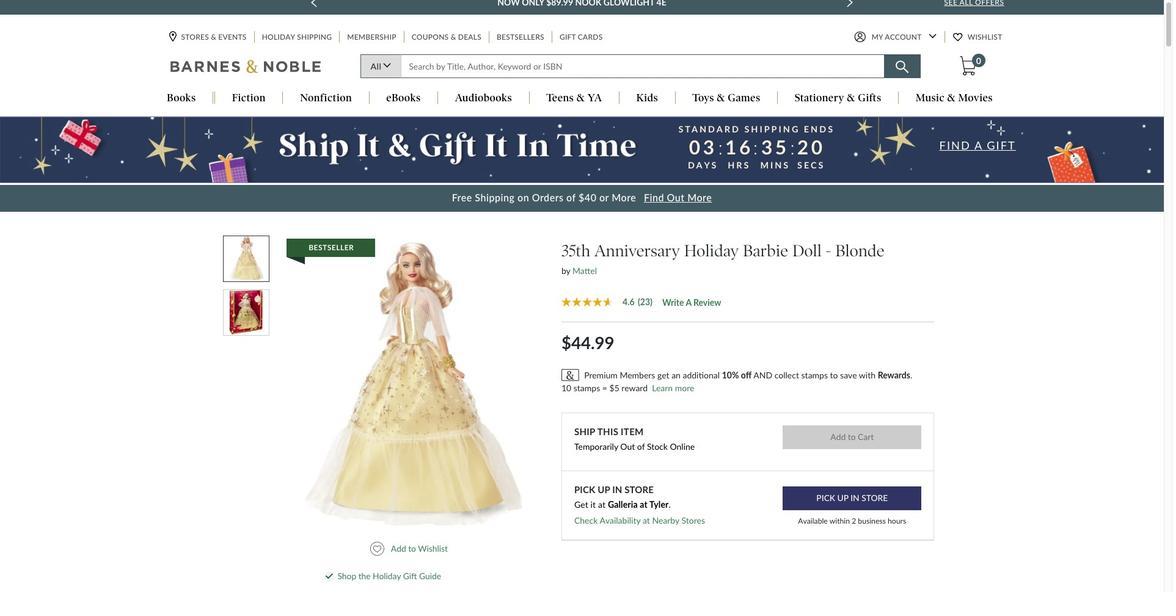 Task type: describe. For each thing, give the bounding box(es) containing it.
2
[[852, 517, 856, 526]]

mins
[[761, 160, 790, 170]]

games
[[728, 92, 761, 104]]

& for music
[[948, 92, 956, 104]]

1 vertical spatial to
[[408, 544, 416, 554]]

shipping for free
[[475, 192, 515, 204]]

standard
[[679, 124, 741, 135]]

by
[[562, 266, 571, 276]]

alternative view 2 of 35th anniversary holiday barbie doll - blonde image
[[230, 290, 263, 335]]

or
[[600, 192, 609, 204]]

nearby stores
[[652, 516, 705, 526]]

toys & games
[[693, 92, 761, 104]]

1 vertical spatial wishlist
[[418, 544, 448, 554]]

logo image
[[170, 60, 322, 77]]

pick
[[574, 485, 596, 496]]

holiday for 35th
[[684, 241, 739, 261]]

tyler
[[650, 500, 669, 511]]

doll
[[793, 241, 822, 261]]

toys & games button
[[676, 92, 778, 105]]

stationery & gifts
[[795, 92, 882, 104]]

events
[[218, 33, 247, 42]]

bestsellers
[[497, 33, 545, 42]]

collect
[[775, 370, 799, 381]]

stores & events link
[[169, 31, 248, 43]]

get
[[574, 500, 589, 511]]

available
[[798, 517, 828, 526]]

(23)
[[638, 297, 653, 308]]

kids
[[637, 92, 658, 104]]

35th anniversary holiday barbie doll - blonde image
[[305, 242, 522, 526]]

premium members get an additional 10% off and collect stamps to save with rewards . 10 stamps = $5 reward learn more
[[562, 370, 913, 393]]

anniversary
[[595, 241, 680, 261]]

review
[[694, 298, 721, 308]]

shipping for holiday
[[297, 33, 332, 42]]

check availability at nearby stores link
[[574, 516, 705, 527]]

to inside premium members get an additional 10% off and collect stamps to save with rewards . 10 stamps = $5 reward learn more
[[830, 370, 838, 381]]

save
[[840, 370, 857, 381]]

$5
[[610, 383, 620, 393]]

audiobooks
[[455, 92, 512, 104]]

bestseller link
[[287, 239, 522, 526]]

fiction button
[[215, 92, 283, 105]]

a
[[686, 298, 692, 308]]

teens
[[547, 92, 574, 104]]

ship
[[574, 427, 595, 438]]

wishlist link
[[953, 31, 1004, 43]]

ebooks
[[386, 92, 421, 104]]

my account button
[[854, 31, 937, 43]]

add
[[391, 544, 406, 554]]

mattel link
[[573, 266, 597, 276]]

toys
[[693, 92, 714, 104]]

all
[[371, 61, 382, 72]]

write
[[663, 298, 684, 308]]

1 vertical spatial stamps
[[574, 383, 600, 393]]

temporarily
[[574, 442, 618, 452]]

alternative view 1 of 35th anniversary holiday barbie doll - blonde image
[[229, 237, 264, 282]]

coupons
[[412, 33, 449, 42]]

my account
[[872, 33, 922, 42]]

35th anniversary holiday barbie doll - blonde by mattel
[[562, 241, 885, 276]]

learn more link
[[652, 382, 695, 395]]

an
[[672, 370, 681, 381]]

add to wishlist
[[391, 544, 448, 554]]

pick up in store get it at galleria at tyler . check availability at nearby stores
[[574, 485, 705, 526]]

& for stores
[[211, 33, 216, 42]]

store
[[625, 485, 654, 496]]

35th
[[562, 241, 590, 261]]

$40
[[579, 192, 597, 204]]

and
[[754, 370, 773, 381]]

books
[[167, 92, 196, 104]]

search image
[[896, 61, 909, 74]]

bestseller
[[309, 243, 354, 252]]

3 : from the left
[[790, 136, 797, 159]]

a
[[975, 139, 983, 152]]

secs
[[798, 160, 825, 170]]

nonfiction button
[[283, 92, 369, 105]]

-
[[826, 241, 832, 261]]

coupons & deals link
[[411, 31, 483, 43]]

it
[[591, 500, 596, 511]]

bestsellers link
[[496, 31, 546, 43]]

get
[[658, 370, 670, 381]]

nonfiction
[[300, 92, 352, 104]]

members
[[620, 370, 655, 381]]

4.6
[[623, 297, 635, 308]]

down arrow image
[[929, 34, 937, 39]]

more
[[675, 383, 695, 393]]

find
[[940, 139, 971, 152]]

add to wishlist link
[[370, 543, 453, 556]]

at down the tyler
[[643, 516, 650, 526]]

hrs
[[728, 160, 751, 170]]

my
[[872, 33, 883, 42]]

orders
[[532, 192, 564, 204]]

stock
[[647, 442, 668, 452]]

off
[[741, 370, 752, 381]]



Task type: locate. For each thing, give the bounding box(es) containing it.
. inside premium members get an additional 10% off and collect stamps to save with rewards . 10 stamps = $5 reward learn more
[[911, 370, 913, 381]]

up
[[598, 485, 610, 496]]

find a gift
[[940, 139, 1016, 152]]

guide
[[419, 572, 441, 582]]

ebooks button
[[370, 92, 438, 105]]

10
[[562, 383, 572, 393]]

1 horizontal spatial of
[[637, 442, 645, 452]]

& for coupons
[[451, 33, 456, 42]]

1 horizontal spatial holiday
[[373, 572, 401, 582]]

0 horizontal spatial out
[[621, 442, 635, 452]]

at left the tyler
[[640, 500, 648, 511]]

& inside button
[[847, 92, 856, 104]]

0 horizontal spatial of
[[567, 192, 576, 204]]

the
[[359, 572, 371, 582]]

of left stock
[[637, 442, 645, 452]]

movies
[[959, 92, 993, 104]]

holiday shipping
[[262, 33, 332, 42]]

0 horizontal spatial wishlist
[[418, 544, 448, 554]]

ends
[[804, 124, 835, 135]]

shipping down previous slide / item image on the top left
[[297, 33, 332, 42]]

learn
[[652, 383, 673, 393]]

stationery & gifts button
[[778, 92, 899, 105]]

business hours
[[858, 517, 907, 526]]

shop the holiday gift guide link
[[338, 572, 441, 582]]

0 vertical spatial holiday
[[262, 33, 295, 42]]

to
[[830, 370, 838, 381], [408, 544, 416, 554]]

wishlist up the 0
[[968, 33, 1003, 42]]

out down item
[[621, 442, 635, 452]]

0 vertical spatial .
[[911, 370, 913, 381]]

check
[[574, 516, 598, 526]]

holiday shipping link
[[261, 31, 333, 43]]

. up nearby stores
[[669, 500, 671, 511]]

rewards
[[878, 370, 911, 381]]

write a review
[[663, 298, 721, 308]]

holiday up review
[[684, 241, 739, 261]]

shipping inside main content
[[475, 192, 515, 204]]

list box
[[223, 235, 270, 342]]

& inside "button"
[[948, 92, 956, 104]]

0 horizontal spatial more
[[612, 192, 636, 204]]

0 horizontal spatial to
[[408, 544, 416, 554]]

.
[[911, 370, 913, 381], [669, 500, 671, 511]]

& left ya on the right of the page
[[577, 92, 585, 104]]

& for toys
[[717, 92, 725, 104]]

& right toys
[[717, 92, 725, 104]]

membership
[[347, 33, 396, 42]]

0 button
[[959, 54, 986, 77]]

account
[[885, 33, 922, 42]]

to right add
[[408, 544, 416, 554]]

16
[[725, 136, 753, 159]]

0 horizontal spatial :
[[718, 136, 725, 159]]

: left the 16 on the right
[[718, 136, 725, 159]]

out right find
[[667, 192, 685, 204]]

holiday up logo
[[262, 33, 295, 42]]

at right it
[[598, 500, 606, 511]]

deals
[[458, 33, 482, 42]]

1 horizontal spatial wishlist
[[968, 33, 1003, 42]]

music & movies
[[916, 92, 993, 104]]

stationery
[[795, 92, 845, 104]]

0 vertical spatial of
[[567, 192, 576, 204]]

all link
[[360, 55, 401, 79]]

1 vertical spatial gift
[[403, 572, 417, 582]]

more right or
[[612, 192, 636, 204]]

1 vertical spatial shipping
[[475, 192, 515, 204]]

. right with
[[911, 370, 913, 381]]

within
[[830, 517, 850, 526]]

. inside pick up in store get it at galleria at tyler . check availability at nearby stores
[[669, 500, 671, 511]]

1 horizontal spatial :
[[753, 136, 760, 159]]

shop
[[338, 572, 356, 582]]

35
[[762, 136, 789, 159]]

& for teens
[[577, 92, 585, 104]]

& right music
[[948, 92, 956, 104]]

0 horizontal spatial gift
[[403, 572, 417, 582]]

gift
[[987, 139, 1016, 152]]

to left save
[[830, 370, 838, 381]]

shipping left on
[[475, 192, 515, 204]]

with
[[859, 370, 876, 381]]

this
[[598, 427, 619, 438]]

1 : from the left
[[718, 136, 725, 159]]

gift
[[560, 33, 576, 42], [403, 572, 417, 582]]

additional
[[683, 370, 720, 381]]

0 vertical spatial gift
[[560, 33, 576, 42]]

1 horizontal spatial gift
[[560, 33, 576, 42]]

2 more from the left
[[688, 192, 712, 204]]

0 vertical spatial to
[[830, 370, 838, 381]]

=
[[603, 383, 607, 393]]

2 : from the left
[[753, 136, 760, 159]]

0
[[977, 56, 982, 66]]

& left gifts
[[847, 92, 856, 104]]

: left 35
[[753, 136, 760, 159]]

more down days
[[688, 192, 712, 204]]

Search by Title, Author, Keyword or ISBN text field
[[401, 55, 885, 79]]

None submit
[[783, 426, 922, 450], [783, 487, 922, 511], [783, 426, 922, 450], [783, 487, 922, 511]]

0 vertical spatial shipping
[[297, 33, 332, 42]]

None field
[[401, 55, 885, 79]]

1 vertical spatial .
[[669, 500, 671, 511]]

gifts
[[858, 92, 882, 104]]

gift left guide
[[403, 572, 417, 582]]

audiobooks button
[[438, 92, 529, 105]]

holiday inside 35th anniversary holiday barbie doll - blonde by mattel
[[684, 241, 739, 261]]

1 more from the left
[[612, 192, 636, 204]]

gift left cards at the top of the page
[[560, 33, 576, 42]]

music
[[916, 92, 945, 104]]

of inside the "ship this item temporarily out of stock online"
[[637, 442, 645, 452]]

gift inside main content
[[403, 572, 417, 582]]

0 horizontal spatial holiday
[[262, 33, 295, 42]]

main content containing 03
[[0, 117, 1164, 593]]

teens & ya button
[[530, 92, 619, 105]]

4.6 (23)
[[623, 297, 653, 308]]

bestseller list box
[[287, 235, 544, 533]]

holiday right the
[[373, 572, 401, 582]]

1 horizontal spatial stamps
[[802, 370, 828, 381]]

out inside the "ship this item temporarily out of stock online"
[[621, 442, 635, 452]]

1 vertical spatial holiday
[[684, 241, 739, 261]]

1 horizontal spatial more
[[688, 192, 712, 204]]

stamps right collect
[[802, 370, 828, 381]]

of left "$40"
[[567, 192, 576, 204]]

standard shipping ends 03 days : 16 hrs : 35 mins : 20 secs
[[679, 124, 835, 170]]

available within 2 business hours
[[798, 517, 907, 526]]

0 vertical spatial wishlist
[[968, 33, 1003, 42]]

& right stores
[[211, 33, 216, 42]]

more
[[612, 192, 636, 204], [688, 192, 712, 204]]

galleria
[[608, 500, 638, 511]]

user image
[[854, 31, 866, 43]]

1 vertical spatial out
[[621, 442, 635, 452]]

0 vertical spatial out
[[667, 192, 685, 204]]

books button
[[150, 92, 213, 105]]

2 vertical spatial holiday
[[373, 572, 401, 582]]

fiction
[[232, 92, 266, 104]]

holiday for shop
[[373, 572, 401, 582]]

cart image
[[960, 57, 977, 76]]

shop the holiday gift guide
[[338, 572, 441, 582]]

1 horizontal spatial .
[[911, 370, 913, 381]]

main content
[[0, 117, 1164, 593]]

& for stationery
[[847, 92, 856, 104]]

0 horizontal spatial shipping
[[297, 33, 332, 42]]

& left "deals"
[[451, 33, 456, 42]]

0 vertical spatial stamps
[[802, 370, 828, 381]]

blonde
[[836, 241, 885, 261]]

premium
[[584, 370, 618, 381]]

previous slide / item image
[[311, 0, 317, 7]]

check image
[[326, 575, 333, 580]]

1 horizontal spatial to
[[830, 370, 838, 381]]

ship this item temporarily out of stock online
[[574, 427, 695, 452]]

stores
[[181, 33, 209, 42]]

: left 20
[[790, 136, 797, 159]]

ship it & gift it in time image
[[279, 131, 640, 167]]

availability
[[600, 516, 641, 526]]

1 horizontal spatial out
[[667, 192, 685, 204]]

coupons & deals
[[412, 33, 482, 42]]

shipping
[[745, 124, 800, 135]]

reward
[[622, 383, 648, 393]]

teens & ya
[[547, 92, 602, 104]]

wishlist up guide
[[418, 544, 448, 554]]

ya
[[588, 92, 602, 104]]

0 horizontal spatial .
[[669, 500, 671, 511]]

stamps left =
[[574, 383, 600, 393]]

next slide / item image
[[847, 0, 853, 7]]

gift cards
[[560, 33, 603, 42]]

2 horizontal spatial :
[[790, 136, 797, 159]]

wishlist
[[968, 33, 1003, 42], [418, 544, 448, 554]]

item
[[621, 427, 644, 438]]

music & movies button
[[899, 92, 1010, 105]]

20
[[798, 136, 825, 159]]

2 horizontal spatial holiday
[[684, 241, 739, 261]]

1 horizontal spatial shipping
[[475, 192, 515, 204]]

0 horizontal spatial stamps
[[574, 383, 600, 393]]

gift cards link
[[559, 31, 604, 43]]

free shipping on orders of $40 or more find out more
[[452, 192, 712, 204]]

1 vertical spatial of
[[637, 442, 645, 452]]



Task type: vqa. For each thing, say whether or not it's contained in the screenshot.
the "Alternative view 1 of 35th Anniversary Holiday Barbie Doll - Blonde" image
yes



